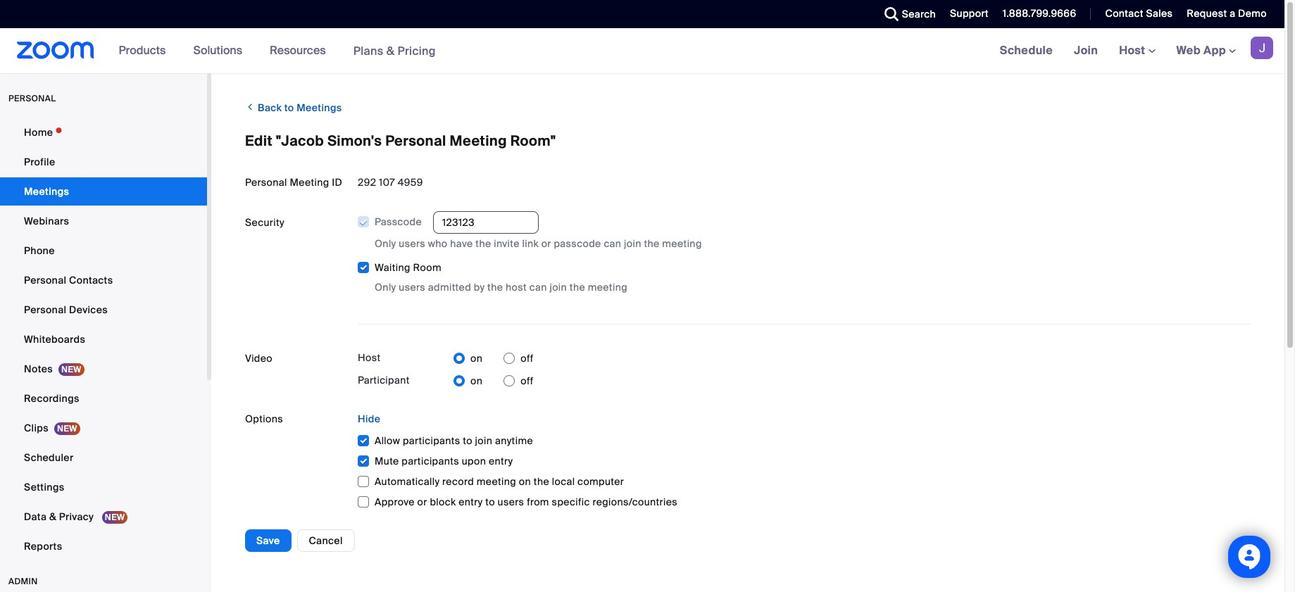 Task type: vqa. For each thing, say whether or not it's contained in the screenshot.
The Have
yes



Task type: locate. For each thing, give the bounding box(es) containing it.
or inside security group
[[541, 238, 551, 250]]

clips
[[24, 422, 49, 435]]

can
[[604, 238, 622, 250], [530, 281, 547, 294]]

banner
[[0, 28, 1285, 74]]

off down host option group
[[521, 375, 534, 388]]

contact sales link
[[1095, 0, 1177, 28], [1106, 7, 1173, 20]]

1 horizontal spatial or
[[541, 238, 551, 250]]

& right plans
[[387, 43, 395, 58]]

1 horizontal spatial &
[[387, 43, 395, 58]]

meetings up webinars
[[24, 185, 69, 198]]

0 vertical spatial join
[[624, 238, 642, 250]]

1 horizontal spatial meeting
[[588, 281, 628, 294]]

contact sales
[[1106, 7, 1173, 20]]

personal up 4959
[[385, 132, 446, 150]]

back to meetings link
[[245, 96, 342, 119]]

off for participant
[[521, 375, 534, 388]]

admin
[[8, 576, 38, 588]]

0 vertical spatial meetings
[[297, 101, 342, 114]]

meetings up "jacob
[[297, 101, 342, 114]]

2 horizontal spatial join
[[624, 238, 642, 250]]

0 vertical spatial meeting
[[662, 238, 702, 250]]

off for host
[[521, 352, 534, 365]]

options
[[245, 413, 283, 426]]

plans & pricing link
[[353, 43, 436, 58], [353, 43, 436, 58]]

participants up the mute participants upon entry
[[403, 435, 460, 447]]

0 horizontal spatial entry
[[459, 496, 483, 509]]

participant option group
[[454, 370, 534, 393]]

1 vertical spatial or
[[417, 496, 427, 509]]

join right passcode at the top
[[624, 238, 642, 250]]

1 vertical spatial only
[[375, 281, 396, 294]]

to down automatically record meeting on the local computer on the left of the page
[[486, 496, 495, 509]]

1 vertical spatial meetings
[[24, 185, 69, 198]]

users for who
[[399, 238, 426, 250]]

personal down the 'phone'
[[24, 274, 66, 287]]

can right host
[[530, 281, 547, 294]]

0 vertical spatial host
[[1119, 43, 1149, 58]]

whiteboards link
[[0, 325, 207, 354]]

automatically record meeting on the local computer
[[375, 476, 624, 488]]

only for only users who have the invite link or passcode can join the meeting
[[375, 238, 396, 250]]

0 horizontal spatial or
[[417, 496, 427, 509]]

or right link
[[541, 238, 551, 250]]

or
[[541, 238, 551, 250], [417, 496, 427, 509]]

1 vertical spatial to
[[463, 435, 473, 447]]

profile link
[[0, 148, 207, 176]]

id
[[332, 176, 343, 189]]

host down contact sales
[[1119, 43, 1149, 58]]

None text field
[[433, 211, 539, 234]]

on up approve or block entry to users from specific regions/countries at bottom
[[519, 476, 531, 488]]

participants for mute
[[402, 455, 459, 468]]

security
[[245, 216, 284, 229]]

local
[[552, 476, 575, 488]]

1 only from the top
[[375, 238, 396, 250]]

1 horizontal spatial host
[[1119, 43, 1149, 58]]

1 horizontal spatial can
[[604, 238, 622, 250]]

1 vertical spatial users
[[399, 281, 426, 294]]

1 vertical spatial meeting
[[290, 176, 329, 189]]

privacy
[[59, 511, 94, 523]]

1 horizontal spatial join
[[550, 281, 567, 294]]

& inside personal menu menu
[[49, 511, 56, 523]]

host up participant at left bottom
[[358, 352, 381, 364]]

meetings
[[297, 101, 342, 114], [24, 185, 69, 198]]

entry up automatically record meeting on the local computer on the left of the page
[[489, 455, 513, 468]]

invite
[[494, 238, 520, 250]]

join up upon
[[475, 435, 493, 447]]

entry
[[489, 455, 513, 468], [459, 496, 483, 509]]

2 horizontal spatial to
[[486, 496, 495, 509]]

webinars link
[[0, 207, 207, 235]]

hide
[[358, 413, 381, 426]]

plans
[[353, 43, 384, 58]]

a
[[1230, 7, 1236, 20]]

the for host
[[488, 281, 503, 294]]

1 horizontal spatial meetings
[[297, 101, 342, 114]]

home
[[24, 126, 53, 139]]

back
[[258, 101, 282, 114]]

2 off from the top
[[521, 375, 534, 388]]

off up participant option group
[[521, 352, 534, 365]]

0 horizontal spatial meeting
[[477, 476, 516, 488]]

0 vertical spatial only
[[375, 238, 396, 250]]

personal
[[385, 132, 446, 150], [245, 176, 287, 189], [24, 274, 66, 287], [24, 304, 66, 316]]

on
[[471, 352, 483, 365], [471, 375, 483, 388], [519, 476, 531, 488]]

users
[[399, 238, 426, 250], [399, 281, 426, 294], [498, 496, 524, 509]]

0 vertical spatial meeting
[[450, 132, 507, 150]]

2 vertical spatial on
[[519, 476, 531, 488]]

0 horizontal spatial to
[[284, 101, 294, 114]]

only up waiting
[[375, 238, 396, 250]]

0 vertical spatial can
[[604, 238, 622, 250]]

or left the block
[[417, 496, 427, 509]]

search
[[902, 8, 936, 20]]

on inside participant option group
[[471, 375, 483, 388]]

1 horizontal spatial to
[[463, 435, 473, 447]]

banner containing products
[[0, 28, 1285, 74]]

& right data
[[49, 511, 56, 523]]

1 vertical spatial host
[[358, 352, 381, 364]]

to
[[284, 101, 294, 114], [463, 435, 473, 447], [486, 496, 495, 509]]

0 vertical spatial off
[[521, 352, 534, 365]]

0 horizontal spatial join
[[475, 435, 493, 447]]

participants up automatically
[[402, 455, 459, 468]]

on down host option group
[[471, 375, 483, 388]]

the for invite
[[476, 238, 491, 250]]

product information navigation
[[108, 28, 447, 74]]

back to meetings
[[255, 101, 342, 114]]

phone
[[24, 244, 55, 257]]

web
[[1177, 43, 1201, 58]]

mute participants upon entry
[[375, 455, 513, 468]]

security group
[[357, 211, 1251, 295]]

the
[[476, 238, 491, 250], [644, 238, 660, 250], [488, 281, 503, 294], [570, 281, 585, 294], [534, 476, 549, 488]]

users up waiting room
[[399, 238, 426, 250]]

meeting
[[662, 238, 702, 250], [588, 281, 628, 294], [477, 476, 516, 488]]

1.888.799.9666
[[1003, 7, 1077, 20]]

waiting
[[375, 262, 411, 274]]

users down waiting room
[[399, 281, 426, 294]]

off inside participant option group
[[521, 375, 534, 388]]

approve
[[375, 496, 415, 509]]

plans & pricing
[[353, 43, 436, 58]]

entry down record
[[459, 496, 483, 509]]

on for host
[[471, 352, 483, 365]]

solutions button
[[193, 28, 249, 73]]

0 horizontal spatial meeting
[[290, 176, 329, 189]]

join right host
[[550, 281, 567, 294]]

0 vertical spatial entry
[[489, 455, 513, 468]]

0 vertical spatial on
[[471, 352, 483, 365]]

0 vertical spatial participants
[[403, 435, 460, 447]]

0 vertical spatial to
[[284, 101, 294, 114]]

meeting left room"
[[450, 132, 507, 150]]

have
[[450, 238, 473, 250]]

0 horizontal spatial &
[[49, 511, 56, 523]]

to inside back to meetings link
[[284, 101, 294, 114]]

1 horizontal spatial entry
[[489, 455, 513, 468]]

who
[[428, 238, 448, 250]]

personal up security
[[245, 176, 287, 189]]

support
[[950, 7, 989, 20]]

meetings inside meetings link
[[24, 185, 69, 198]]

personal devices
[[24, 304, 108, 316]]

0 horizontal spatial can
[[530, 281, 547, 294]]

support link
[[940, 0, 992, 28], [950, 7, 989, 20]]

off inside host option group
[[521, 352, 534, 365]]

2 only from the top
[[375, 281, 396, 294]]

0 vertical spatial &
[[387, 43, 395, 58]]

1.888.799.9666 button
[[992, 0, 1080, 28], [1003, 7, 1077, 20]]

on inside host option group
[[471, 352, 483, 365]]

request a demo
[[1187, 7, 1267, 20]]

personal for personal contacts
[[24, 274, 66, 287]]

can right passcode at the top
[[604, 238, 622, 250]]

host inside the meetings navigation
[[1119, 43, 1149, 58]]

users down automatically record meeting on the local computer on the left of the page
[[498, 496, 524, 509]]

0 vertical spatial users
[[399, 238, 426, 250]]

1 off from the top
[[521, 352, 534, 365]]

0 horizontal spatial meetings
[[24, 185, 69, 198]]

cancel button
[[297, 530, 355, 552]]

1 vertical spatial join
[[550, 281, 567, 294]]

host
[[1119, 43, 1149, 58], [358, 352, 381, 364]]

to right back
[[284, 101, 294, 114]]

settings
[[24, 481, 64, 494]]

1 vertical spatial entry
[[459, 496, 483, 509]]

contacts
[[69, 274, 113, 287]]

0 vertical spatial or
[[541, 238, 551, 250]]

& for privacy
[[49, 511, 56, 523]]

to up upon
[[463, 435, 473, 447]]

only users who have the invite link or passcode can join the meeting
[[375, 238, 702, 250]]

1 vertical spatial off
[[521, 375, 534, 388]]

meeting left id
[[290, 176, 329, 189]]

join
[[624, 238, 642, 250], [550, 281, 567, 294], [475, 435, 493, 447]]

only down waiting
[[375, 281, 396, 294]]

room"
[[511, 132, 556, 150]]

& inside product information navigation
[[387, 43, 395, 58]]

1 vertical spatial &
[[49, 511, 56, 523]]

whiteboards
[[24, 333, 85, 346]]

1 horizontal spatial meeting
[[450, 132, 507, 150]]

on up participant option group
[[471, 352, 483, 365]]

personal for personal meeting id
[[245, 176, 287, 189]]

1 vertical spatial on
[[471, 375, 483, 388]]

personal up whiteboards
[[24, 304, 66, 316]]

1 vertical spatial participants
[[402, 455, 459, 468]]

cancel
[[309, 535, 343, 548]]

recordings link
[[0, 385, 207, 413]]

1 vertical spatial meeting
[[588, 281, 628, 294]]

personal menu menu
[[0, 118, 207, 562]]

devices
[[69, 304, 108, 316]]

meetings inside back to meetings link
[[297, 101, 342, 114]]

save
[[256, 535, 280, 548]]



Task type: describe. For each thing, give the bounding box(es) containing it.
clips link
[[0, 414, 207, 442]]

video
[[245, 352, 273, 365]]

edit "jacob simon's personal meeting room"
[[245, 132, 556, 150]]

host button
[[1119, 43, 1156, 58]]

4959
[[398, 176, 423, 189]]

by
[[474, 281, 485, 294]]

data & privacy
[[24, 511, 96, 523]]

2 horizontal spatial meeting
[[662, 238, 702, 250]]

107
[[379, 176, 395, 189]]

292 107 4959
[[358, 176, 423, 189]]

computer
[[578, 476, 624, 488]]

resources
[[270, 43, 326, 58]]

regions/countries
[[593, 496, 678, 509]]

entry for block
[[459, 496, 483, 509]]

recordings
[[24, 392, 79, 405]]

allow participants to join       anytime
[[375, 435, 533, 447]]

users for admitted
[[399, 281, 426, 294]]

record
[[442, 476, 474, 488]]

simon's
[[327, 132, 382, 150]]

web app
[[1177, 43, 1226, 58]]

0 horizontal spatial host
[[358, 352, 381, 364]]

personal meeting id
[[245, 176, 343, 189]]

"jacob
[[276, 132, 324, 150]]

room
[[413, 262, 442, 274]]

waiting room
[[375, 262, 442, 274]]

1 vertical spatial can
[[530, 281, 547, 294]]

upon
[[462, 455, 486, 468]]

2 vertical spatial meeting
[[477, 476, 516, 488]]

block
[[430, 496, 456, 509]]

solutions
[[193, 43, 242, 58]]

profile
[[24, 156, 55, 168]]

personal contacts link
[[0, 266, 207, 294]]

& for pricing
[[387, 43, 395, 58]]

automatically
[[375, 476, 440, 488]]

products button
[[119, 28, 172, 73]]

notes link
[[0, 355, 207, 383]]

hide button
[[358, 408, 381, 431]]

none text field inside security group
[[433, 211, 539, 234]]

data & privacy link
[[0, 503, 207, 531]]

zoom logo image
[[17, 42, 94, 59]]

host
[[506, 281, 527, 294]]

meetings navigation
[[990, 28, 1285, 74]]

personal contacts
[[24, 274, 113, 287]]

web app button
[[1177, 43, 1236, 58]]

profile picture image
[[1251, 37, 1274, 59]]

specific
[[552, 496, 590, 509]]

scheduler link
[[0, 444, 207, 472]]

edit
[[245, 132, 273, 150]]

personal for personal devices
[[24, 304, 66, 316]]

scheduler
[[24, 452, 74, 464]]

2 vertical spatial join
[[475, 435, 493, 447]]

pricing
[[398, 43, 436, 58]]

approve or block entry to users from specific regions/countries
[[375, 496, 678, 509]]

the for local
[[534, 476, 549, 488]]

participants for allow
[[403, 435, 460, 447]]

search button
[[874, 0, 940, 28]]

admitted
[[428, 281, 471, 294]]

reports
[[24, 540, 62, 553]]

only users admitted by the host can join the meeting
[[375, 281, 628, 294]]

on for participant
[[471, 375, 483, 388]]

meetings link
[[0, 178, 207, 206]]

phone link
[[0, 237, 207, 265]]

data
[[24, 511, 47, 523]]

products
[[119, 43, 166, 58]]

left image
[[245, 100, 255, 114]]

schedule link
[[990, 28, 1064, 73]]

allow
[[375, 435, 400, 447]]

participant
[[358, 374, 410, 387]]

join link
[[1064, 28, 1109, 73]]

entry for upon
[[489, 455, 513, 468]]

app
[[1204, 43, 1226, 58]]

2 vertical spatial to
[[486, 496, 495, 509]]

sales
[[1146, 7, 1173, 20]]

request
[[1187, 7, 1227, 20]]

link
[[522, 238, 539, 250]]

schedule
[[1000, 43, 1053, 58]]

personal devices link
[[0, 296, 207, 324]]

contact
[[1106, 7, 1144, 20]]

webinars
[[24, 215, 69, 228]]

passcode
[[375, 216, 422, 228]]

mute
[[375, 455, 399, 468]]

notes
[[24, 363, 53, 375]]

home link
[[0, 118, 207, 147]]

join
[[1074, 43, 1098, 58]]

save button
[[245, 530, 291, 552]]

passcode
[[554, 238, 601, 250]]

2 vertical spatial users
[[498, 496, 524, 509]]

reports link
[[0, 533, 207, 561]]

only for only users admitted by the host can join the meeting
[[375, 281, 396, 294]]

from
[[527, 496, 549, 509]]

settings link
[[0, 473, 207, 502]]

host option group
[[454, 347, 534, 370]]

resources button
[[270, 28, 332, 73]]

demo
[[1238, 7, 1267, 20]]



